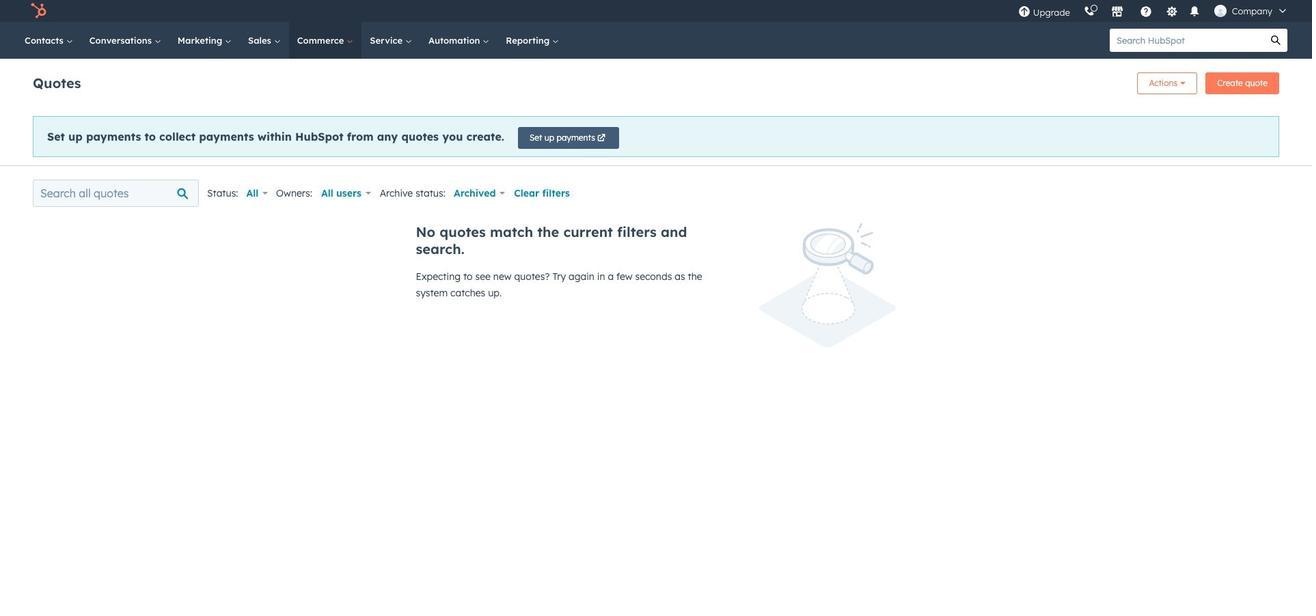 Task type: describe. For each thing, give the bounding box(es) containing it.
Search HubSpot search field
[[1110, 29, 1264, 52]]

marketplaces image
[[1111, 6, 1123, 18]]

Search search field
[[33, 180, 199, 207]]



Task type: locate. For each thing, give the bounding box(es) containing it.
menu
[[1011, 0, 1296, 22]]

banner inside page section element
[[33, 68, 1279, 94]]

jacob simon image
[[1214, 5, 1226, 17]]

banner
[[33, 68, 1279, 94]]

page section element
[[0, 59, 1312, 165]]



Task type: vqa. For each thing, say whether or not it's contained in the screenshot.
your to the left
no



